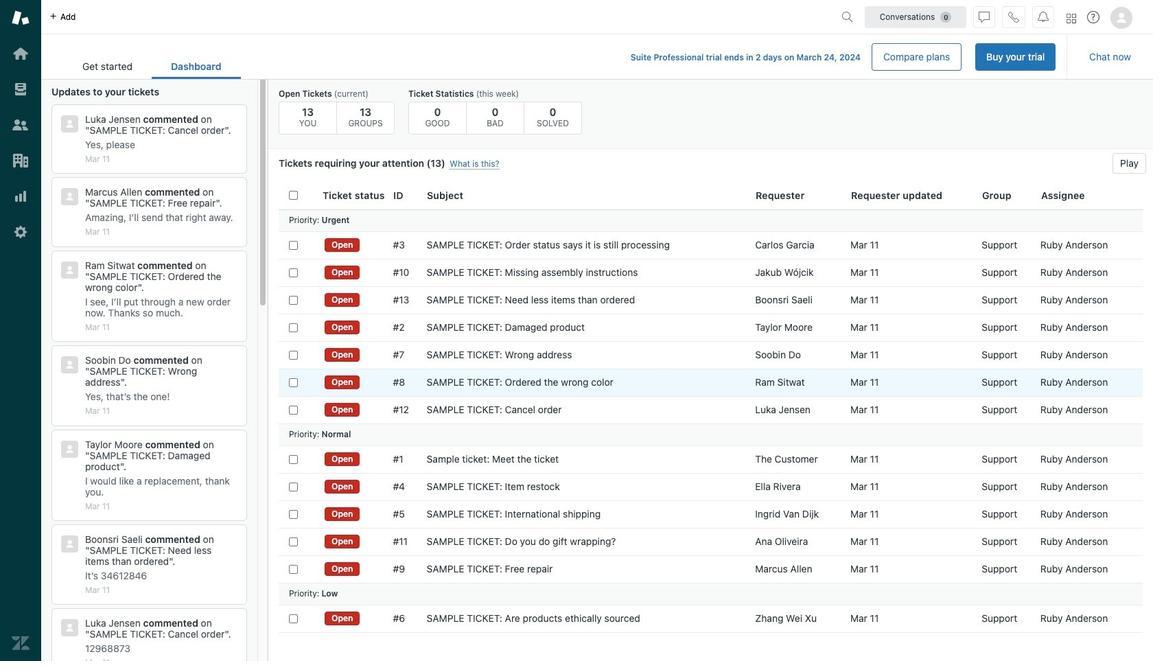 Task type: vqa. For each thing, say whether or not it's contained in the screenshot.
Reporting image
yes



Task type: describe. For each thing, give the bounding box(es) containing it.
zendesk image
[[12, 635, 30, 652]]

customers image
[[12, 116, 30, 134]]

main element
[[0, 0, 41, 661]]

March 24, 2024 text field
[[797, 52, 861, 62]]

button displays agent's chat status as invisible. image
[[979, 11, 990, 22]]



Task type: locate. For each thing, give the bounding box(es) containing it.
None checkbox
[[289, 241, 298, 250], [289, 268, 298, 277], [289, 296, 298, 305], [289, 351, 298, 360], [289, 406, 298, 414], [289, 455, 298, 464], [289, 482, 298, 491], [289, 537, 298, 546], [289, 614, 298, 623], [289, 241, 298, 250], [289, 268, 298, 277], [289, 296, 298, 305], [289, 351, 298, 360], [289, 406, 298, 414], [289, 455, 298, 464], [289, 482, 298, 491], [289, 537, 298, 546], [289, 614, 298, 623]]

tab
[[63, 54, 152, 79]]

zendesk support image
[[12, 9, 30, 27]]

tab list
[[63, 54, 241, 79]]

get help image
[[1088, 11, 1100, 23]]

views image
[[12, 80, 30, 98]]

Select All Tickets checkbox
[[289, 191, 298, 200]]

get started image
[[12, 45, 30, 62]]

notifications image
[[1038, 11, 1049, 22]]

grid
[[269, 182, 1154, 661]]

None checkbox
[[289, 323, 298, 332], [289, 378, 298, 387], [289, 510, 298, 519], [289, 565, 298, 574], [289, 323, 298, 332], [289, 378, 298, 387], [289, 510, 298, 519], [289, 565, 298, 574]]

reporting image
[[12, 187, 30, 205]]

zendesk products image
[[1067, 13, 1077, 23]]

organizations image
[[12, 152, 30, 170]]

admin image
[[12, 223, 30, 241]]



